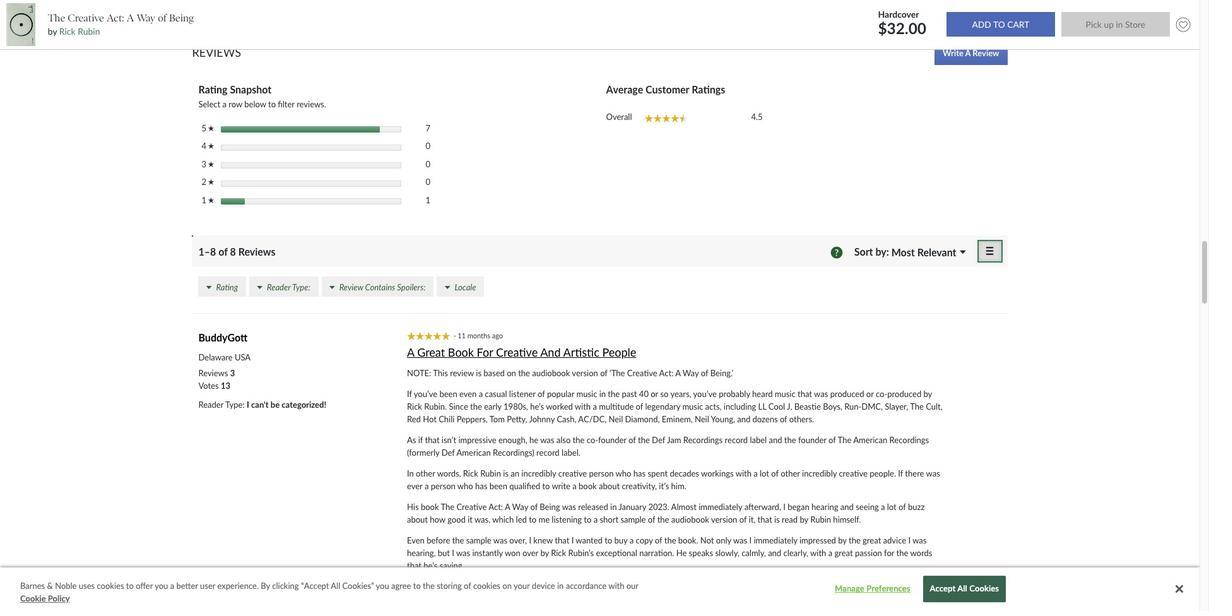 Task type: locate. For each thing, give the bounding box(es) containing it.
0 horizontal spatial other
[[416, 468, 435, 478]]

is inside his book the creative act: a way of being was released in january 2023. almost immediately afterward, i began hearing and seeing a lot of buzz about how good it was, which led to me listening to a short sample of the audiobook version of it, that is read by rubin himself.
[[775, 514, 780, 524]]

review inside button
[[973, 48, 1000, 58]]

votes
[[199, 380, 219, 391]]

person down words,
[[431, 481, 456, 491]]

by right books
[[659, 581, 668, 591]]

that right the 'it,'
[[758, 514, 772, 524]]

most
[[892, 246, 915, 258]]

0 vertical spatial rating
[[199, 84, 228, 96]]

write a review button
[[935, 41, 1008, 65]]

0 vertical spatial 0
[[426, 141, 430, 151]]

record down he
[[537, 447, 560, 457]]

1 horizontal spatial or
[[867, 389, 874, 399]]

and right calmly,
[[768, 548, 782, 558]]

type: left review
[[292, 282, 310, 292]]

1 horizontal spatial recordings
[[890, 435, 929, 445]]

5 ☆ from the top
[[208, 197, 214, 203]]

seeing
[[856, 502, 879, 512]]

1 horizontal spatial creative
[[839, 468, 868, 478]]

2 horizontal spatial way
[[683, 368, 699, 378]]

to down released
[[584, 514, 592, 524]]

1 horizontal spatial produced
[[888, 389, 922, 399]]

the up the passion
[[849, 535, 861, 545]]

buzz
[[908, 502, 925, 512]]

it's
[[659, 481, 669, 491]]

0 vertical spatial co-
[[876, 389, 888, 399]]

a right "write" at the left
[[573, 481, 577, 491]]

0 horizontal spatial produced
[[830, 389, 864, 399]]

0 horizontal spatial cookies
[[97, 581, 124, 591]]

0 vertical spatial his
[[407, 502, 419, 512]]

1 vertical spatial co-
[[587, 435, 598, 445]]

act: inside the creative act: a way of being by rick rubin
[[107, 12, 124, 24]]

people
[[602, 345, 636, 359]]

1 vertical spatial 3
[[230, 368, 235, 378]]

tom
[[490, 414, 505, 424]]

that inside his book the creative act: a way of being was released in january 2023. almost immediately afterward, i began hearing and seeing a lot of buzz about how good it was, which led to me listening to a short sample of the audiobook version of it, that is read by rubin himself.
[[758, 514, 772, 524]]

was up "boys," on the bottom right of page
[[814, 389, 828, 399]]

1 horizontal spatial 1
[[426, 195, 430, 205]]

2 horizontal spatial in
[[610, 502, 617, 512]]

4 ☆ from the top
[[208, 179, 214, 185]]

2 founder from the left
[[798, 435, 827, 445]]

0 horizontal spatial sample
[[466, 535, 492, 545]]

review down book
[[450, 368, 474, 378]]

about inside his book the creative act: a way of being was released in january 2023. almost immediately afterward, i began hearing and seeing a lot of buzz about how good it was, which led to me listening to a short sample of the audiobook version of it, that is read by rubin himself.
[[407, 514, 428, 524]]

rating inside rating snapshot select a row below to filter reviews.
[[199, 84, 228, 96]]

1 horizontal spatial if
[[898, 468, 903, 478]]

3 inside delaware usa reviews 3 votes 13
[[230, 368, 235, 378]]

1 horizontal spatial also
[[591, 581, 605, 591]]

▼ for locale
[[445, 285, 450, 290]]

a up the ac/dc,
[[593, 401, 597, 411]]

you've
[[414, 389, 437, 399], [693, 389, 717, 399]]

contains
[[365, 282, 395, 292]]

by down "knew"
[[541, 548, 549, 558]]

with inside if you've been even a casual listener of popular music in the past 40 or so years, you've probably heard music that was produced or co-produced by rick rubin. since the early 1980s, he's worked with a multitude of legendary music acts, including ll cool j, beastie boys, run-dmc, slayer, the cult, red hot chili peppers, tom petty, johnny cash, ac/dc, neil diamond, eminem, neil young, and dozens of others.
[[575, 401, 591, 411]]

to left "write" at the left
[[542, 481, 550, 491]]

0 vertical spatial been
[[440, 389, 457, 399]]

2 vertical spatial way
[[512, 502, 528, 512]]

1 neil from the left
[[609, 414, 623, 424]]

was inside as if that isn't impressive enough, he was also the co-founder of the def jam recordings record label and the founder of the american recordings (formerly def american recordings) record label.
[[540, 435, 554, 445]]

for inside even before the sample was over, i knew that i wanted to buy a copy of the book. not only was i immediately impressed by the great advice i was hearing, but i was instantly won over by rick rubin's exceptional narration. he speaks slowly, calmly, and clearly, with a great passion for the words that he's saying.
[[884, 548, 895, 558]]

you've up the acts,
[[693, 389, 717, 399]]

others. inside if you've been even a casual listener of popular music in the past 40 or so years, you've probably heard music that was produced or co-produced by rick rubin. since the early 1980s, he's worked with a multitude of legendary music acts, including ll cool j, beastie boys, run-dmc, slayer, the cult, red hot chili peppers, tom petty, johnny cash, ac/dc, neil diamond, eminem, neil young, and dozens of others.
[[790, 414, 814, 424]]

co- down the ac/dc,
[[587, 435, 598, 445]]

chili
[[439, 414, 455, 424]]

3 0 from the top
[[426, 177, 430, 187]]

his inside his book the creative act: a way of being was released in january 2023. almost immediately afterward, i began hearing and seeing a lot of buzz about how good it was, which led to me listening to a short sample of the audiobook version of it, that is read by rubin himself.
[[407, 502, 419, 512]]

you've up rubin.
[[414, 389, 437, 399]]

creative
[[68, 12, 104, 24], [496, 345, 538, 359], [627, 368, 658, 378], [457, 502, 487, 512]]

a inside the creative act: a way of being by rick rubin
[[127, 12, 134, 24]]

rick rubin link
[[59, 26, 100, 37]]

rubin inside his book the creative act: a way of being was released in january 2023. almost immediately afterward, i began hearing and seeing a lot of buzz about how good it was, which led to me listening to a short sample of the audiobook version of it, that is read by rubin himself.
[[811, 514, 831, 524]]

1 horizontal spatial version
[[711, 514, 738, 524]]

0 vertical spatial he's
[[530, 401, 544, 411]]

0 horizontal spatial audiobook
[[532, 368, 570, 378]]

0 vertical spatial in
[[599, 389, 606, 399]]

0 vertical spatial who
[[616, 468, 632, 478]]

a right the even
[[479, 389, 483, 399]]

0 horizontal spatial founder
[[598, 435, 627, 445]]

with down impressed
[[811, 548, 827, 558]]

▼ for review
[[329, 285, 335, 290]]

▼ for rating
[[206, 285, 212, 290]]

book inside his book the creative act: a way of being was released in january 2023. almost immediately afterward, i began hearing and seeing a lot of buzz about how good it was, which led to me listening to a short sample of the audiobook version of it, that is read by rubin himself.
[[421, 502, 439, 512]]

petty,
[[507, 414, 527, 424]]

None submit
[[947, 12, 1055, 37], [1062, 12, 1170, 37], [947, 12, 1055, 37], [1062, 12, 1170, 37]]

0 horizontal spatial been
[[440, 389, 457, 399]]

he's inside if you've been even a casual listener of popular music in the past 40 or so years, you've probably heard music that was produced or co-produced by rick rubin. since the early 1980s, he's worked with a multitude of legendary music acts, including ll cool j, beastie boys, run-dmc, slayer, the cult, red hot chili peppers, tom petty, johnny cash, ac/dc, neil diamond, eminem, neil young, and dozens of others.
[[530, 401, 544, 411]]

co- inside as if that isn't impressive enough, he was also the co-founder of the def jam recordings record label and the founder of the american recordings (formerly def american recordings) record label.
[[587, 435, 598, 445]]

sample down january
[[621, 514, 646, 524]]

0 vertical spatial version
[[572, 368, 598, 378]]

being inside the creative act: a way of being by rick rubin
[[169, 12, 194, 24]]

version up only
[[711, 514, 738, 524]]

founder down the ac/dc,
[[598, 435, 627, 445]]

a left better
[[170, 581, 174, 591]]

2 0 from the top
[[426, 159, 430, 169]]

0 vertical spatial on
[[507, 368, 516, 378]]

1 horizontal spatial immediately
[[754, 535, 798, 545]]

1 vertical spatial being
[[540, 502, 560, 512]]

rubin inside in other words, rick rubin is an incredibly creative person who has spent decades workings with a lot of other incredibly creative people. if there was ever a person who has been qualified to write a book about creativity, it's him.
[[480, 468, 501, 478]]

cookies right love
[[473, 581, 501, 591]]

&
[[47, 581, 53, 591]]

if down 'note:'
[[407, 389, 412, 399]]

snapshot
[[230, 84, 272, 96]]

an
[[511, 468, 520, 478]]

was up listening
[[562, 502, 576, 512]]

of inside barnes & noble uses cookies to offer you a better user experience. by clicking "accept all cookies" you agree to the storing of cookies on your device in accordance with our cookie policy
[[464, 581, 471, 591]]

led
[[516, 514, 527, 524]]

0 horizontal spatial also
[[557, 435, 571, 445]]

act: inside his book the creative act: a way of being was released in january 2023. almost immediately afterward, i began hearing and seeing a lot of buzz about how good it was, which led to me listening to a short sample of the audiobook version of it, that is read by rubin himself.
[[489, 502, 503, 512]]

0 vertical spatial act:
[[107, 12, 124, 24]]

☆ down 5 ☆
[[208, 143, 214, 149]]

☆ inside 1 ☆
[[208, 197, 214, 203]]

Search topics and reviews text field
[[199, 1, 528, 22]]

even
[[460, 389, 477, 399]]

☆ inside 3 ☆
[[208, 161, 214, 167]]

1 vertical spatial audiobook
[[671, 514, 709, 524]]

2 vertical spatial 0
[[426, 177, 430, 187]]

american down dmc,
[[854, 435, 888, 445]]

1 horizontal spatial being
[[540, 502, 560, 512]]

reviews inside delaware usa reviews 3 votes 13
[[199, 368, 228, 378]]

1 vertical spatial type:
[[225, 399, 245, 410]]

0 horizontal spatial being
[[169, 12, 194, 24]]

to right the agree
[[413, 581, 421, 591]]

you left the agree
[[376, 581, 389, 591]]

☆ for 2
[[208, 179, 214, 185]]

the up 'good'
[[441, 502, 455, 512]]

book up released
[[579, 481, 597, 491]]

in inside barnes & noble uses cookies to offer you a better user experience. by clicking "accept all cookies" you agree to the storing of cookies on your device in accordance with our cookie policy
[[557, 581, 564, 591]]

☆ inside 5 ☆
[[208, 125, 214, 131]]

☆ for 5
[[208, 125, 214, 131]]

about left the how
[[407, 514, 428, 524]]

i up read
[[783, 502, 786, 512]]

review right write
[[973, 48, 1000, 58]]

a inside button
[[966, 48, 971, 58]]

clearly,
[[784, 548, 809, 558]]

rick inside in other words, rick rubin is an incredibly creative person who has spent decades workings with a lot of other incredibly creative people. if there was ever a person who has been qualified to write a book about creativity, it's him.
[[463, 468, 478, 478]]

you
[[155, 581, 168, 591], [376, 581, 389, 591]]

in
[[599, 389, 606, 399], [610, 502, 617, 512], [557, 581, 564, 591]]

1 you from the left
[[155, 581, 168, 591]]

a inside rating snapshot select a row below to filter reviews.
[[222, 99, 227, 109]]

of inside the creative act: a way of being by rick rubin
[[158, 12, 167, 24]]

0 for 2
[[426, 177, 430, 187]]

and right out
[[576, 581, 589, 591]]

listener
[[509, 389, 536, 399]]

sort by: most relevant ▼
[[855, 246, 966, 258]]

been left qualified
[[490, 481, 507, 491]]

all right accept
[[958, 584, 968, 594]]

rick inside if you've been even a casual listener of popular music in the past 40 or so years, you've probably heard music that was produced or co-produced by rick rubin. since the early 1980s, he's worked with a multitude of legendary music acts, including ll cool j, beastie boys, run-dmc, slayer, the cult, red hot chili peppers, tom petty, johnny cash, ac/dc, neil diamond, eminem, neil young, and dozens of others.
[[407, 401, 422, 411]]

neil
[[609, 414, 623, 424], [695, 414, 709, 424]]

1 vertical spatial reader
[[199, 399, 224, 410]]

american
[[854, 435, 888, 445], [457, 447, 491, 457]]

cool
[[769, 401, 785, 411]]

reader down votes
[[199, 399, 224, 410]]

run-
[[845, 401, 862, 411]]

rick right the creative act: a way of being image
[[59, 26, 76, 37]]

1 vertical spatial his
[[697, 581, 708, 591]]

to left filter
[[268, 99, 276, 109]]

red
[[407, 414, 421, 424]]

his
[[407, 502, 419, 512], [697, 581, 708, 591]]

type: down the 13
[[225, 399, 245, 410]]

0 horizontal spatial lot
[[760, 468, 770, 478]]

a inside his book the creative act: a way of being was released in january 2023. almost immediately afterward, i began hearing and seeing a lot of buzz about how good it was, which led to me listening to a short sample of the audiobook version of it, that is read by rubin himself.
[[505, 502, 510, 512]]

1 creative from the left
[[558, 468, 587, 478]]

2 1 from the left
[[426, 195, 430, 205]]

founder down beastie
[[798, 435, 827, 445]]

also inside as if that isn't impressive enough, he was also the co-founder of the def jam recordings record label and the founder of the american recordings (formerly def american recordings) record label.
[[557, 435, 571, 445]]

overall
[[606, 112, 632, 122]]

▼ right 'relevant'
[[960, 250, 966, 255]]

is inside in other words, rick rubin is an incredibly creative person who has spent decades workings with a lot of other incredibly creative people. if there was ever a person who has been qualified to write a book about creativity, it's him.
[[503, 468, 509, 478]]

neil down multitude
[[609, 414, 623, 424]]

qualified
[[510, 481, 540, 491]]

recordings right jam
[[683, 435, 723, 445]]

0 vertical spatial way
[[137, 12, 155, 24]]

2 horizontal spatial act:
[[659, 368, 674, 378]]

books
[[635, 581, 657, 591]]

saying.
[[440, 560, 464, 570]]

to inside even before the sample was over, i knew that i wanted to buy a copy of the book. not only was i immediately impressed by the great advice i was hearing, but i was instantly won over by rick rubin's exceptional narration. he speaks slowly, calmly, and clearly, with a great passion for the words that he's saying.
[[605, 535, 612, 545]]

the
[[518, 368, 530, 378], [608, 389, 620, 399], [470, 401, 482, 411], [573, 435, 585, 445], [638, 435, 650, 445], [785, 435, 796, 445], [658, 514, 669, 524], [452, 535, 464, 545], [665, 535, 676, 545], [849, 535, 861, 545], [897, 548, 909, 558], [423, 581, 435, 591]]

1 vertical spatial american
[[457, 447, 491, 457]]

that down hearing,
[[407, 560, 422, 570]]

immediately down workings
[[699, 502, 743, 512]]

▼ inside ▼ review contains spoilers:
[[329, 285, 335, 290]]

▼ reader type:
[[257, 282, 310, 292]]

audiobook
[[532, 368, 570, 378], [671, 514, 709, 524]]

great left the passion
[[835, 548, 853, 558]]

barnes
[[20, 581, 45, 591]]

▼ inside ▼ reader type:
[[257, 285, 263, 290]]

1 incredibly from the left
[[522, 468, 556, 478]]

0 horizontal spatial if
[[407, 389, 412, 399]]

on left your at the bottom left
[[503, 581, 512, 591]]

1 horizontal spatial music
[[683, 401, 703, 411]]

0 vertical spatial others.
[[790, 414, 814, 424]]

and inside his book the creative act: a way of being was released in january 2023. almost immediately afterward, i began hearing and seeing a lot of buzz about how good it was, which led to me listening to a short sample of the audiobook version of it, that is read by rubin himself.
[[841, 502, 854, 512]]

☆ inside 2 ☆
[[208, 179, 214, 185]]

1 vertical spatial record
[[537, 447, 560, 457]]

if inside if you've been even a casual listener of popular music in the past 40 or so years, you've probably heard music that was produced or co-produced by rick rubin. since the early 1980s, he's worked with a multitude of legendary music acts, including ll cool j, beastie boys, run-dmc, slayer, the cult, red hot chili peppers, tom petty, johnny cash, ac/dc, neil diamond, eminem, neil young, and dozens of others.
[[407, 389, 412, 399]]

0 horizontal spatial book
[[421, 502, 439, 512]]

audiobook down 'almost'
[[671, 514, 709, 524]]

artistic
[[563, 345, 600, 359]]

book inside in other words, rick rubin is an incredibly creative person who has spent decades workings with a lot of other incredibly creative people. if there was ever a person who has been qualified to write a book about creativity, it's him.
[[579, 481, 597, 491]]

0 horizontal spatial american
[[457, 447, 491, 457]]

1 horizontal spatial act:
[[489, 502, 503, 512]]

1 vertical spatial def
[[442, 447, 455, 457]]

incredibly
[[522, 468, 556, 478], [802, 468, 837, 478]]

▼ left review
[[329, 285, 335, 290]]

select
[[199, 99, 220, 109]]

list
[[199, 367, 235, 392]]

1 vertical spatial immediately
[[754, 535, 798, 545]]

i inside his book the creative act: a way of being was released in january 2023. almost immediately afterward, i began hearing and seeing a lot of buzz about how good it was, which led to me listening to a short sample of the audiobook version of it, that is read by rubin himself.
[[783, 502, 786, 512]]

that inside as if that isn't impressive enough, he was also the co-founder of the def jam recordings record label and the founder of the american recordings (formerly def american recordings) record label.
[[425, 435, 440, 445]]

0 vertical spatial about
[[599, 481, 620, 491]]

1 vertical spatial sample
[[466, 535, 492, 545]]

1 produced from the left
[[830, 389, 864, 399]]

1 for 1 ☆
[[202, 195, 208, 205]]

out
[[561, 581, 574, 591]]

0 horizontal spatial reader
[[199, 399, 224, 410]]

been inside in other words, rick rubin is an incredibly creative person who has spent decades workings with a lot of other incredibly creative people. if there was ever a person who has been qualified to write a book about creativity, it's him.
[[490, 481, 507, 491]]

☆ for 1
[[208, 197, 214, 203]]

peppers,
[[457, 414, 488, 424]]

to right led
[[529, 514, 537, 524]]

spoilers:
[[397, 282, 426, 292]]

by inside the creative act: a way of being by rick rubin
[[48, 26, 57, 37]]

by inside his book the creative act: a way of being was released in january 2023. almost immediately afterward, i began hearing and seeing a lot of buzz about how good it was, which led to me listening to a short sample of the audiobook version of it, that is read by rubin himself.
[[800, 514, 809, 524]]

years,
[[671, 389, 692, 399]]

1 horizontal spatial person
[[589, 468, 614, 478]]

0 vertical spatial sample
[[621, 514, 646, 524]]

to left see
[[471, 581, 478, 591]]

been up since
[[440, 389, 457, 399]]

1 horizontal spatial audiobook
[[671, 514, 709, 524]]

creative up it
[[457, 502, 487, 512]]

great
[[863, 535, 881, 545], [835, 548, 853, 558]]

1 horizontal spatial sample
[[621, 514, 646, 524]]

creative inside his book the creative act: a way of being was released in january 2023. almost immediately afterward, i began hearing and seeing a lot of buzz about how good it was, which led to me listening to a short sample of the audiobook version of it, that is read by rubin himself.
[[457, 502, 487, 512]]

immediately inside his book the creative act: a way of being was released in january 2023. almost immediately afterward, i began hearing and seeing a lot of buzz about how good it was, which led to me listening to a short sample of the audiobook version of it, that is read by rubin himself.
[[699, 502, 743, 512]]

produced up run-
[[830, 389, 864, 399]]

▼ review contains spoilers:
[[329, 282, 426, 292]]

0 horizontal spatial incredibly
[[522, 468, 556, 478]]

founder
[[598, 435, 627, 445], [798, 435, 827, 445]]

probably
[[719, 389, 750, 399]]

lot inside in other words, rick rubin is an incredibly creative person who has spent decades workings with a lot of other incredibly creative people. if there was ever a person who has been qualified to write a book about creativity, it's him.
[[760, 468, 770, 478]]

the inside his book the creative act: a way of being was released in january 2023. almost immediately afterward, i began hearing and seeing a lot of buzz about how good it was, which led to me listening to a short sample of the audiobook version of it, that is read by rubin himself.
[[441, 502, 455, 512]]

cookie policy link
[[20, 592, 70, 605]]

1 vertical spatial been
[[490, 481, 507, 491]]

branch
[[535, 581, 559, 591]]

the inside as if that isn't impressive enough, he was also the co-founder of the def jam recordings record label and the founder of the american recordings (formerly def american recordings) record label.
[[838, 435, 852, 445]]

def left jam
[[652, 435, 665, 445]]

lot
[[760, 468, 770, 478], [887, 502, 897, 512]]

0 horizontal spatial act:
[[107, 12, 124, 24]]

reviews.
[[297, 99, 326, 109]]

1 ☆ from the top
[[208, 125, 214, 131]]

rubin inside the creative act: a way of being by rick rubin
[[78, 26, 100, 37]]

if
[[418, 435, 423, 445]]

great up the passion
[[863, 535, 881, 545]]

and inside if you've been even a casual listener of popular music in the past 40 or so years, you've probably heard music that was produced or co-produced by rick rubin. since the early 1980s, he's worked with a multitude of legendary music acts, including ll cool j, beastie boys, run-dmc, slayer, the cult, red hot chili peppers, tom petty, johnny cash, ac/dc, neil diamond, eminem, neil young, and dozens of others.
[[737, 414, 751, 424]]

version
[[572, 368, 598, 378], [711, 514, 738, 524]]

the inside the creative act: a way of being by rick rubin
[[48, 12, 65, 24]]

0 horizontal spatial way
[[137, 12, 155, 24]]

j,
[[787, 401, 792, 411]]

def
[[652, 435, 665, 445], [442, 447, 455, 457]]

music up j,
[[775, 389, 796, 399]]

he's inside even before the sample was over, i knew that i wanted to buy a copy of the book. not only was i immediately impressed by the great advice i was hearing, but i was instantly won over by rick rubin's exceptional narration. he speaks slowly, calmly, and clearly, with a great passion for the words that he's saying.
[[424, 560, 438, 570]]

1 1 from the left
[[202, 195, 208, 205]]

as
[[407, 435, 416, 445]]

? button
[[831, 245, 843, 260]]

1 horizontal spatial type:
[[292, 282, 310, 292]]

to inside in other words, rick rubin is an incredibly creative person who has spent decades workings with a lot of other incredibly creative people. if there was ever a person who has been qualified to write a book about creativity, it's him.
[[542, 481, 550, 491]]

lot up afterward,
[[760, 468, 770, 478]]

accept all cookies button
[[923, 576, 1006, 602]]

creative left people. at the bottom right
[[839, 468, 868, 478]]

that left good.
[[739, 581, 754, 591]]

0 vertical spatial review
[[973, 48, 1000, 58]]

music down years,
[[683, 401, 703, 411]]

2 recordings from the left
[[890, 435, 929, 445]]

sample up instantly at bottom
[[466, 535, 492, 545]]

manage preferences
[[835, 584, 911, 594]]

other right in
[[416, 468, 435, 478]]

with left our
[[609, 581, 625, 591]]

1 vertical spatial review
[[450, 368, 474, 378]]

a
[[966, 48, 971, 58], [222, 99, 227, 109], [479, 389, 483, 399], [593, 401, 597, 411], [754, 468, 758, 478], [425, 481, 429, 491], [573, 481, 577, 491], [881, 502, 885, 512], [594, 514, 598, 524], [630, 535, 634, 545], [829, 548, 833, 558], [170, 581, 174, 591]]

0 vertical spatial lot
[[760, 468, 770, 478]]

1 vertical spatial has
[[475, 481, 488, 491]]

if inside in other words, rick rubin is an incredibly creative person who has spent decades workings with a lot of other incredibly creative people. if there was ever a person who has been qualified to write a book about creativity, it's him.
[[898, 468, 903, 478]]

rating up select
[[199, 84, 228, 96]]

1 horizontal spatial for
[[884, 548, 895, 558]]

by
[[261, 581, 270, 591]]

words,
[[437, 468, 461, 478]]

people.
[[870, 468, 896, 478]]

in up multitude
[[599, 389, 606, 399]]

by up 'cult,'
[[924, 389, 932, 399]]

way inside the creative act: a way of being by rick rubin
[[137, 12, 155, 24]]

love
[[454, 581, 469, 591]]

1 vertical spatial who
[[458, 481, 473, 491]]

music up the ac/dc,
[[577, 389, 597, 399]]

other up began
[[781, 468, 800, 478]]

the inside his book the creative act: a way of being was released in january 2023. almost immediately afterward, i began hearing and seeing a lot of buzz about how good it was, which led to me listening to a short sample of the audiobook version of it, that is read by rubin himself.
[[658, 514, 669, 524]]

Search topics and reviews search region search field
[[192, 0, 600, 28]]

▼ inside ▼ locale
[[445, 285, 450, 290]]

neil down the acts,
[[695, 414, 709, 424]]

1 horizontal spatial you
[[376, 581, 389, 591]]

almost
[[671, 502, 697, 512]]

who
[[616, 468, 632, 478], [458, 481, 473, 491]]

▼ inside ▼ rating
[[206, 285, 212, 290]]

0 horizontal spatial in
[[557, 581, 564, 591]]

≡
[[986, 243, 995, 260]]

0 horizontal spatial has
[[475, 481, 488, 491]]

was up the words
[[913, 535, 927, 545]]

his left voice
[[697, 581, 708, 591]]

creative inside the creative act: a way of being by rick rubin
[[68, 12, 104, 24]]

0 horizontal spatial def
[[442, 447, 455, 457]]

1 vertical spatial act:
[[659, 368, 674, 378]]

the up "peppers,"
[[470, 401, 482, 411]]

manage
[[835, 584, 865, 594]]

that inside if you've been even a casual listener of popular music in the past 40 or so years, you've probably heard music that was produced or co-produced by rick rubin. since the early 1980s, he's worked with a multitude of legendary music acts, including ll cool j, beastie boys, run-dmc, slayer, the cult, red hot chili peppers, tom petty, johnny cash, ac/dc, neil diamond, eminem, neil young, and dozens of others.
[[798, 389, 812, 399]]

in inside his book the creative act: a way of being was released in january 2023. almost immediately afterward, i began hearing and seeing a lot of buzz about how good it was, which led to me listening to a short sample of the audiobook version of it, that is read by rubin himself.
[[610, 502, 617, 512]]

☆ inside 4 ☆
[[208, 143, 214, 149]]

creative down ago
[[496, 345, 538, 359]]

on right based
[[507, 368, 516, 378]]

1 horizontal spatial great
[[863, 535, 881, 545]]

was inside in other words, rick rubin is an incredibly creative person who has spent decades workings with a lot of other incredibly creative people. if there was ever a person who has been qualified to write a book about creativity, it's him.
[[926, 468, 940, 478]]

2 ☆
[[202, 177, 214, 187]]

0 vertical spatial 3
[[202, 159, 208, 169]]

a down "label"
[[754, 468, 758, 478]]

3 down 4
[[202, 159, 208, 169]]

1 0 from the top
[[426, 141, 430, 151]]

immediately
[[699, 502, 743, 512], [754, 535, 798, 545]]

2 ☆ from the top
[[208, 143, 214, 149]]

creative up rick rubin link
[[68, 12, 104, 24]]

american down impressive
[[457, 447, 491, 457]]

produced
[[830, 389, 864, 399], [888, 389, 922, 399]]

about up released
[[599, 481, 620, 491]]

spent
[[648, 468, 668, 478]]

with inside even before the sample was over, i knew that i wanted to buy a copy of the book. not only was i immediately impressed by the great advice i was hearing, but i was instantly won over by rick rubin's exceptional narration. he speaks slowly, calmly, and clearly, with a great passion for the words that he's saying.
[[811, 548, 827, 558]]

wanted
[[576, 535, 603, 545]]

afterward,
[[745, 502, 781, 512]]

buddygott
[[199, 331, 248, 343]]

decades
[[670, 468, 699, 478]]

0 horizontal spatial about
[[407, 514, 428, 524]]

☆ down 2 ☆
[[208, 197, 214, 203]]

1 vertical spatial if
[[898, 468, 903, 478]]

is left read
[[775, 514, 780, 524]]

immediately up clearly,
[[754, 535, 798, 545]]

his down ever
[[407, 502, 419, 512]]

3
[[202, 159, 208, 169], [230, 368, 235, 378]]

cookies"
[[342, 581, 374, 591]]

0 horizontal spatial all
[[331, 581, 340, 591]]

1 horizontal spatial founder
[[798, 435, 827, 445]]

co-
[[876, 389, 888, 399], [587, 435, 598, 445]]

a right buy
[[630, 535, 634, 545]]

1 horizontal spatial you've
[[693, 389, 717, 399]]

2 vertical spatial in
[[557, 581, 564, 591]]

in inside if you've been even a casual listener of popular music in the past 40 or so years, you've probably heard music that was produced or co-produced by rick rubin. since the early 1980s, he's worked with a multitude of legendary music acts, including ll cool j, beastie boys, run-dmc, slayer, the cult, red hot chili peppers, tom petty, johnny cash, ac/dc, neil diamond, eminem, neil young, and dozens of others.
[[599, 389, 606, 399]]

but
[[438, 548, 450, 558]]

(formerly
[[407, 447, 440, 457]]

book
[[448, 345, 474, 359]]

with right workings
[[736, 468, 752, 478]]

3 ☆ from the top
[[208, 161, 214, 167]]

hearing
[[812, 502, 839, 512]]

0 horizontal spatial recordings
[[683, 435, 723, 445]]

creative
[[558, 468, 587, 478], [839, 468, 868, 478]]

lot left buzz
[[887, 502, 897, 512]]

1 horizontal spatial others.
[[790, 414, 814, 424]]

2 incredibly from the left
[[802, 468, 837, 478]]

also up label.
[[557, 435, 571, 445]]

0 vertical spatial if
[[407, 389, 412, 399]]

1 you've from the left
[[414, 389, 437, 399]]

in up short
[[610, 502, 617, 512]]

for down · 11 months ago
[[477, 345, 493, 359]]

storing
[[437, 581, 462, 591]]



Task type: describe. For each thing, give the bounding box(es) containing it.
version inside his book the creative act: a way of being was released in january 2023. almost immediately afterward, i began hearing and seeing a lot of buzz about how good it was, which led to me listening to a short sample of the audiobook version of it, that is read by rubin himself.
[[711, 514, 738, 524]]

since
[[449, 401, 468, 411]]

1 vertical spatial way
[[683, 368, 699, 378]]

1 vertical spatial rating
[[216, 282, 238, 292]]

2 you've from the left
[[693, 389, 717, 399]]

1 vertical spatial person
[[431, 481, 456, 491]]

a right ever
[[425, 481, 429, 491]]

0 vertical spatial great
[[863, 535, 881, 545]]

by:
[[876, 246, 889, 258]]

1 other from the left
[[416, 468, 435, 478]]

noble
[[55, 581, 77, 591]]

rick right see
[[495, 581, 510, 591]]

1–8 of 8 reviews alert
[[199, 246, 280, 258]]

honestly,
[[407, 581, 441, 591]]

1 vertical spatial also
[[591, 581, 605, 591]]

0 horizontal spatial music
[[577, 389, 597, 399]]

eminem,
[[662, 414, 693, 424]]

the inside barnes & noble uses cookies to offer you a better user experience. by clicking "accept all cookies" you agree to the storing of cookies on your device in accordance with our cookie policy
[[423, 581, 435, 591]]

1 horizontal spatial his
[[697, 581, 708, 591]]

beastie
[[795, 401, 821, 411]]

see
[[480, 581, 493, 591]]

impressed
[[800, 535, 836, 545]]

2 or from the left
[[867, 389, 874, 399]]

is left based
[[476, 368, 482, 378]]

in other words, rick rubin is an incredibly creative person who has spent decades workings with a lot of other incredibly creative people. if there was ever a person who has been qualified to write a book about creativity, it's him.
[[407, 468, 940, 491]]

the down diamond,
[[638, 435, 650, 445]]

▼ rating
[[206, 282, 238, 292]]

list containing reviews
[[199, 367, 235, 392]]

buddygott button
[[199, 331, 248, 343]]

reader type: i can't be categorized!
[[199, 399, 326, 410]]

i right over,
[[529, 535, 532, 545]]

was inside his book the creative act: a way of being was released in january 2023. almost immediately afterward, i began hearing and seeing a lot of buzz about how good it was, which led to me listening to a short sample of the audiobook version of it, that is read by rubin himself.
[[562, 502, 576, 512]]

rating snapshot select a row below to filter reviews.
[[199, 84, 326, 109]]

offer
[[136, 581, 153, 591]]

1980s,
[[504, 401, 528, 411]]

review for a
[[973, 48, 1000, 58]]

dozens
[[753, 414, 778, 424]]

the creative act: a way of being image
[[6, 3, 36, 46]]

☆ for 3
[[208, 161, 214, 167]]

i up rubin's
[[572, 535, 574, 545]]

0 vertical spatial for
[[477, 345, 493, 359]]

was inside if you've been even a casual listener of popular music in the past 40 or so years, you've probably heard music that was produced or co-produced by rick rubin. since the early 1980s, he's worked with a multitude of legendary music acts, including ll cool j, beastie boys, run-dmc, slayer, the cult, red hot chili peppers, tom petty, johnny cash, ac/dc, neil diamond, eminem, neil young, and dozens of others.
[[814, 389, 828, 399]]

0 vertical spatial record
[[725, 435, 748, 445]]

cult,
[[926, 401, 943, 411]]

a right seeing
[[881, 502, 885, 512]]

it
[[468, 514, 473, 524]]

i up calmly,
[[750, 535, 752, 545]]

audiobook inside his book the creative act: a way of being was released in january 2023. almost immediately afterward, i began hearing and seeing a lot of buzz about how good it was, which led to me listening to a short sample of the audiobook version of it, that is read by rubin himself.
[[671, 514, 709, 524]]

of inside in other words, rick rubin is an incredibly creative person who has spent decades workings with a lot of other incredibly creative people. if there was ever a person who has been qualified to write a book about creativity, it's him.
[[772, 468, 779, 478]]

that right "knew"
[[555, 535, 570, 545]]

1 horizontal spatial who
[[616, 468, 632, 478]]

note: this review is based on the audiobook version of 'the creative act: a way of being.'
[[407, 368, 734, 378]]

heard
[[752, 389, 773, 399]]

with inside in other words, rick rubin is an incredibly creative person who has spent decades workings with a lot of other incredibly creative people. if there was ever a person who has been qualified to write a book about creativity, it's him.
[[736, 468, 752, 478]]

isn't
[[442, 435, 456, 445]]

hot
[[423, 414, 437, 424]]

1 vertical spatial others.
[[670, 581, 695, 591]]

☆ for 4
[[208, 143, 214, 149]]

uses
[[79, 581, 95, 591]]

was right only
[[733, 535, 748, 545]]

cookie
[[20, 593, 46, 603]]

acts,
[[705, 401, 722, 411]]

over
[[523, 548, 538, 558]]

past
[[622, 389, 637, 399]]

won
[[505, 548, 521, 558]]

copy
[[636, 535, 653, 545]]

co- inside if you've been even a casual listener of popular music in the past 40 or so years, you've probably heard music that was produced or co-produced by rick rubin. since the early 1980s, he's worked with a multitude of legendary music acts, including ll cool j, beastie boys, run-dmc, slayer, the cult, red hot chili peppers, tom petty, johnny cash, ac/dc, neil diamond, eminem, neil young, and dozens of others.
[[876, 389, 888, 399]]

1 recordings from the left
[[683, 435, 723, 445]]

listening
[[552, 514, 582, 524]]

buy
[[615, 535, 628, 545]]

'the
[[610, 368, 625, 378]]

accept all cookies
[[930, 584, 999, 594]]

the inside if you've been even a casual listener of popular music in the past 40 or so years, you've probably heard music that was produced or co-produced by rick rubin. since the early 1980s, he's worked with a multitude of legendary music acts, including ll cool j, beastie boys, run-dmc, slayer, the cult, red hot chili peppers, tom petty, johnny cash, ac/dc, neil diamond, eminem, neil young, and dozens of others.
[[910, 401, 924, 411]]

preferences
[[867, 584, 911, 594]]

and inside as if that isn't impressive enough, he was also the co-founder of the def jam recordings record label and the founder of the american recordings (formerly def american recordings) record label.
[[769, 435, 782, 445]]

which
[[492, 514, 514, 524]]

worked
[[546, 401, 573, 411]]

0 for 4
[[426, 141, 430, 151]]

rubin.
[[424, 401, 447, 411]]

a down impressed
[[829, 548, 833, 558]]

i left can't
[[247, 399, 249, 410]]

way inside his book the creative act: a way of being was released in january 2023. almost immediately afterward, i began hearing and seeing a lot of buzz about how good it was, which led to me listening to a short sample of the audiobook version of it, that is read by rubin himself.
[[512, 502, 528, 512]]

a great book for creative and artistic people
[[407, 345, 636, 359]]

locale
[[455, 282, 476, 292]]

the up multitude
[[608, 389, 620, 399]]

2 neil from the left
[[695, 414, 709, 424]]

average customer ratings
[[606, 84, 725, 96]]

categorized!
[[282, 399, 326, 410]]

label.
[[562, 447, 581, 457]]

sample inside his book the creative act: a way of being was released in january 2023. almost immediately afterward, i began hearing and seeing a lot of buzz about how good it was, which led to me listening to a short sample of the audiobook version of it, that is read by rubin himself.
[[621, 514, 646, 524]]

can't
[[251, 399, 269, 410]]

1 founder from the left
[[598, 435, 627, 445]]

and inside even before the sample was over, i knew that i wanted to buy a copy of the book. not only was i immediately impressed by the great advice i was hearing, but i was instantly won over by rick rubin's exceptional narration. he speaks slowly, calmly, and clearly, with a great passion for the words that he's saying.
[[768, 548, 782, 558]]

all inside accept all cookies button
[[958, 584, 968, 594]]

the down a great book for creative and artistic people
[[518, 368, 530, 378]]

of inside even before the sample was over, i knew that i wanted to buy a copy of the book. not only was i immediately impressed by the great advice i was hearing, but i was instantly won over by rick rubin's exceptional narration. he speaks slowly, calmly, and clearly, with a great passion for the words that he's saying.
[[655, 535, 662, 545]]

cash,
[[557, 414, 577, 424]]

immediately inside even before the sample was over, i knew that i wanted to buy a copy of the book. not only was i immediately impressed by the great advice i was hearing, but i was instantly won over by rick rubin's exceptional narration. he speaks slowly, calmly, and clearly, with a great passion for the words that he's saying.
[[754, 535, 798, 545]]

rick inside the creative act: a way of being by rick rubin
[[59, 26, 76, 37]]

over,
[[510, 535, 527, 545]]

0 vertical spatial type:
[[292, 282, 310, 292]]

2 other from the left
[[781, 468, 800, 478]]

$32.00
[[878, 19, 927, 37]]

1–8
[[199, 246, 216, 258]]

all inside barnes & noble uses cookies to offer you a better user experience. by clicking "accept all cookies" you agree to the storing of cookies on your device in accordance with our cookie policy
[[331, 581, 340, 591]]

lot inside his book the creative act: a way of being was released in january 2023. almost immediately afterward, i began hearing and seeing a lot of buzz about how good it was, which led to me listening to a short sample of the audiobook version of it, that is read by rubin himself.
[[887, 502, 897, 512]]

1 or from the left
[[651, 389, 658, 399]]

january
[[619, 502, 646, 512]]

write
[[552, 481, 571, 491]]

the left book.
[[665, 535, 676, 545]]

the right before at the left of page
[[452, 535, 464, 545]]

ac/dc,
[[578, 414, 607, 424]]

0 vertical spatial american
[[854, 435, 888, 445]]

his book the creative act: a way of being was released in january 2023. almost immediately afterward, i began hearing and seeing a lot of buzz about how good it was, which led to me listening to a short sample of the audiobook version of it, that is read by rubin himself.
[[407, 502, 925, 524]]

the down advice
[[897, 548, 909, 558]]

0 horizontal spatial record
[[537, 447, 560, 457]]

narration.
[[640, 548, 674, 558]]

1 ☆
[[202, 195, 214, 205]]

1 horizontal spatial def
[[652, 435, 665, 445]]

40
[[639, 389, 649, 399]]

0 vertical spatial audiobook
[[532, 368, 570, 378]]

the up label.
[[573, 435, 585, 445]]

i right but
[[452, 548, 454, 558]]

this
[[433, 368, 448, 378]]

including
[[724, 401, 756, 411]]

write
[[943, 48, 964, 58]]

with inside barnes & noble uses cookies to offer you a better user experience. by clicking "accept all cookies" you agree to the storing of cookies on your device in accordance with our cookie policy
[[609, 581, 625, 591]]

workings
[[701, 468, 734, 478]]

barnes & noble uses cookies to offer you a better user experience. by clicking "accept all cookies" you agree to the storing of cookies on your device in accordance with our cookie policy
[[20, 581, 639, 603]]

being inside his book the creative act: a way of being was released in january 2023. almost immediately afterward, i began hearing and seeing a lot of buzz about how good it was, which led to me listening to a short sample of the audiobook version of it, that is read by rubin himself.
[[540, 502, 560, 512]]

1 cookies from the left
[[97, 581, 124, 591]]

hardcover
[[878, 9, 919, 19]]

device
[[532, 581, 555, 591]]

about inside in other words, rick rubin is an incredibly creative person who has spent decades workings with a lot of other incredibly creative people. if there was ever a person who has been qualified to write a book about creativity, it's him.
[[599, 481, 620, 491]]

2 produced from the left
[[888, 389, 922, 399]]

on inside barnes & noble uses cookies to offer you a better user experience. by clicking "accept all cookies" you agree to the storing of cookies on your device in accordance with our cookie policy
[[503, 581, 512, 591]]

sample inside even before the sample was over, i knew that i wanted to buy a copy of the book. not only was i immediately impressed by the great advice i was hearing, but i was instantly won over by rick rubin's exceptional narration. he speaks slowly, calmly, and clearly, with a great passion for the words that he's saying.
[[466, 535, 492, 545]]

by down himself.
[[838, 535, 847, 545]]

▼ for reader
[[257, 285, 263, 290]]

calmly,
[[742, 548, 766, 558]]

young,
[[711, 414, 735, 424]]

experience.
[[217, 581, 259, 591]]

i'd
[[443, 581, 451, 591]]

was,
[[475, 514, 491, 524]]

▼ inside sort by: most relevant ▼
[[960, 250, 966, 255]]

0 for 3
[[426, 159, 430, 169]]

write a review
[[943, 48, 1000, 58]]

0 horizontal spatial version
[[572, 368, 598, 378]]

add to wishlist image
[[1173, 14, 1194, 35]]

creative up 40
[[627, 368, 658, 378]]

as if that isn't impressive enough, he was also the co-founder of the def jam recordings record label and the founder of the american recordings (formerly def american recordings) record label.
[[407, 435, 929, 457]]

in
[[407, 468, 414, 478]]

·
[[454, 331, 456, 339]]

was up won
[[493, 535, 508, 545]]

7
[[426, 123, 430, 133]]

2 cookies from the left
[[473, 581, 501, 591]]

0 horizontal spatial who
[[458, 481, 473, 491]]

clicking
[[272, 581, 299, 591]]

read
[[782, 514, 798, 524]]

better
[[176, 581, 198, 591]]

label
[[750, 435, 767, 445]]

1 vertical spatial reviews
[[238, 246, 276, 258]]

is right voice
[[731, 581, 737, 591]]

i right advice
[[909, 535, 911, 545]]

0 vertical spatial reviews
[[192, 46, 241, 60]]

1 horizontal spatial reader
[[267, 282, 291, 292]]

0 vertical spatial has
[[634, 468, 646, 478]]

5 ☆
[[202, 123, 214, 133]]

delaware usa reviews 3 votes 13
[[199, 352, 251, 391]]

book.
[[678, 535, 699, 545]]

privacy alert dialog
[[0, 567, 1200, 611]]

the right "label"
[[785, 435, 796, 445]]

usa
[[235, 352, 251, 362]]

hardcover $32.00
[[878, 9, 930, 37]]

1 vertical spatial great
[[835, 548, 853, 558]]

rick inside even before the sample was over, i knew that i wanted to buy a copy of the book. not only was i immediately impressed by the great advice i was hearing, but i was instantly won over by rick rubin's exceptional narration. he speaks slowly, calmly, and clearly, with a great passion for the words that he's saying.
[[551, 548, 566, 558]]

by inside if you've been even a casual listener of popular music in the past 40 or so years, you've probably heard music that was produced or co-produced by rick rubin. since the early 1980s, he's worked with a multitude of legendary music acts, including ll cool j, beastie boys, run-dmc, slayer, the cult, red hot chili peppers, tom petty, johnny cash, ac/dc, neil diamond, eminem, neil young, and dozens of others.
[[924, 389, 932, 399]]

been inside if you've been even a casual listener of popular music in the past 40 or so years, you've probably heard music that was produced or co-produced by rick rubin. since the early 1980s, he's worked with a multitude of legendary music acts, including ll cool j, beastie boys, run-dmc, slayer, the cult, red hot chili peppers, tom petty, johnny cash, ac/dc, neil diamond, eminem, neil young, and dozens of others.
[[440, 389, 457, 399]]

legendary
[[645, 401, 681, 411]]

was up saying.
[[456, 548, 470, 558]]

relevant
[[918, 246, 957, 258]]

based
[[484, 368, 505, 378]]

0 horizontal spatial 3
[[202, 159, 208, 169]]

to left offer
[[126, 581, 134, 591]]

and up note: this review is based on the audiobook version of 'the creative act: a way of being.'
[[540, 345, 561, 359]]

2 horizontal spatial music
[[775, 389, 796, 399]]

a inside barnes & noble uses cookies to offer you a better user experience. by clicking "accept all cookies" you agree to the storing of cookies on your device in accordance with our cookie policy
[[170, 581, 174, 591]]

2 you from the left
[[376, 581, 389, 591]]

a down released
[[594, 514, 598, 524]]

▼ locale
[[445, 282, 476, 292]]

sort
[[855, 246, 873, 258]]

even
[[407, 535, 425, 545]]

review for this
[[450, 368, 474, 378]]

0 horizontal spatial type:
[[225, 399, 245, 410]]

1 for 1
[[426, 195, 430, 205]]

2 creative from the left
[[839, 468, 868, 478]]

to inside rating snapshot select a row below to filter reviews.
[[268, 99, 276, 109]]

slowly,
[[715, 548, 740, 558]]

recordings)
[[493, 447, 535, 457]]



Task type: vqa. For each thing, say whether or not it's contained in the screenshot.
The Inheritance Games (Inheritance Games Series #1) image
no



